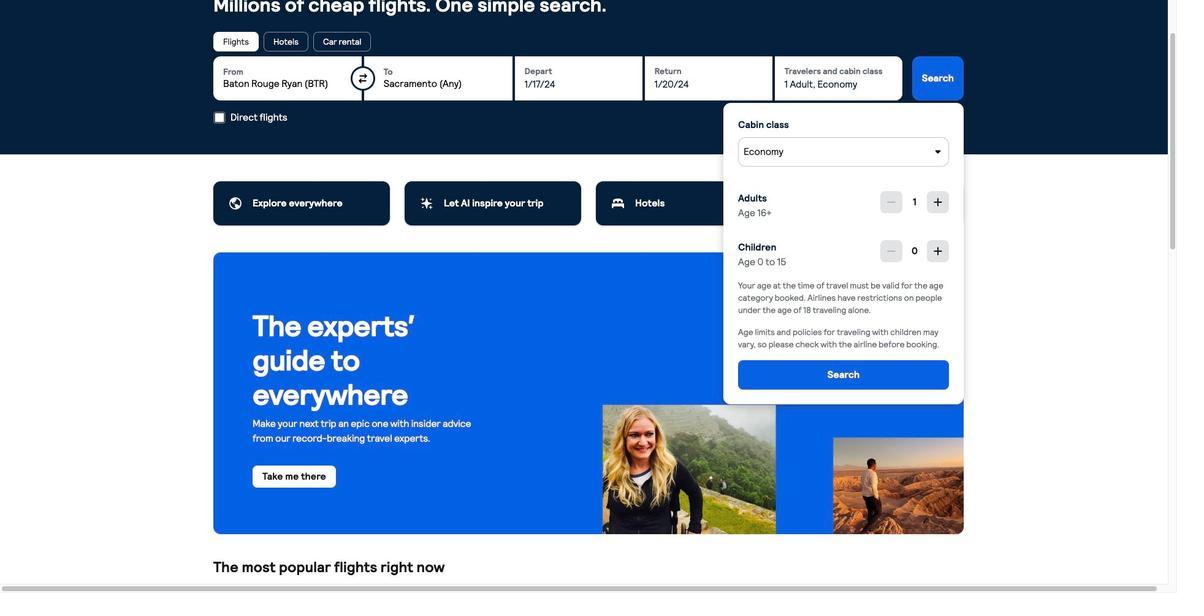 Task type: locate. For each thing, give the bounding box(es) containing it.
None text field
[[738, 191, 772, 221], [902, 191, 927, 213], [902, 240, 927, 262], [738, 191, 772, 221], [902, 191, 927, 213], [902, 240, 927, 262]]

disabled image
[[886, 246, 896, 256]]

disabled image
[[886, 197, 896, 207]]

Country, city or airport text field
[[223, 78, 352, 91]]

tab list
[[213, 32, 964, 51]]

Country, city or airport text field
[[384, 78, 503, 91]]

None text field
[[738, 240, 786, 270]]



Task type: describe. For each thing, give the bounding box(es) containing it.
Direct flights checkbox
[[213, 111, 226, 124]]

swap origin and destination image
[[358, 73, 368, 83]]



Task type: vqa. For each thing, say whether or not it's contained in the screenshot.
2nd Country, city or airport text box from the left
yes



